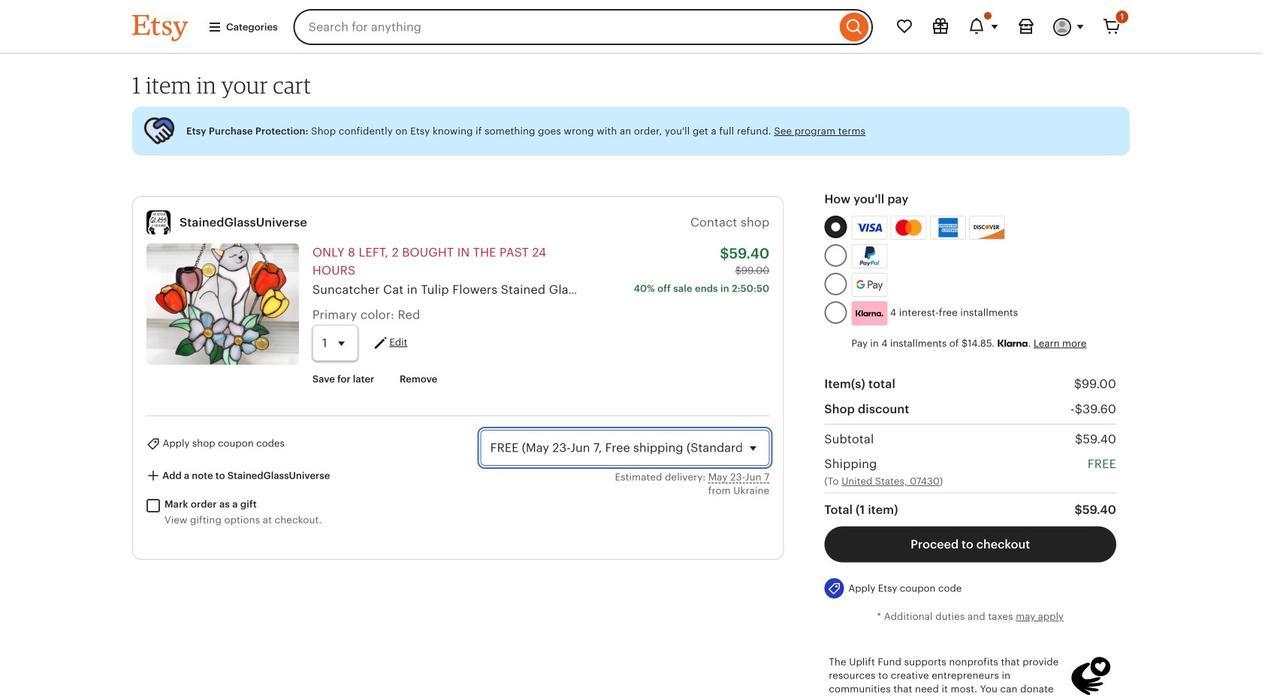Task type: describe. For each thing, give the bounding box(es) containing it.
suncatcher cat in tulip flowers stained glass window hanging decor cat art gift window panel glass wall window hangings mother's gift image
[[147, 244, 299, 365]]

stainedglassuniverse image
[[147, 211, 171, 235]]



Task type: vqa. For each thing, say whether or not it's contained in the screenshot.
91502
no



Task type: locate. For each thing, give the bounding box(es) containing it.
uplift fund image
[[1070, 655, 1112, 697]]

Search for anything text field
[[294, 9, 836, 45]]

None search field
[[294, 9, 873, 45]]

banner
[[105, 0, 1157, 54]]



